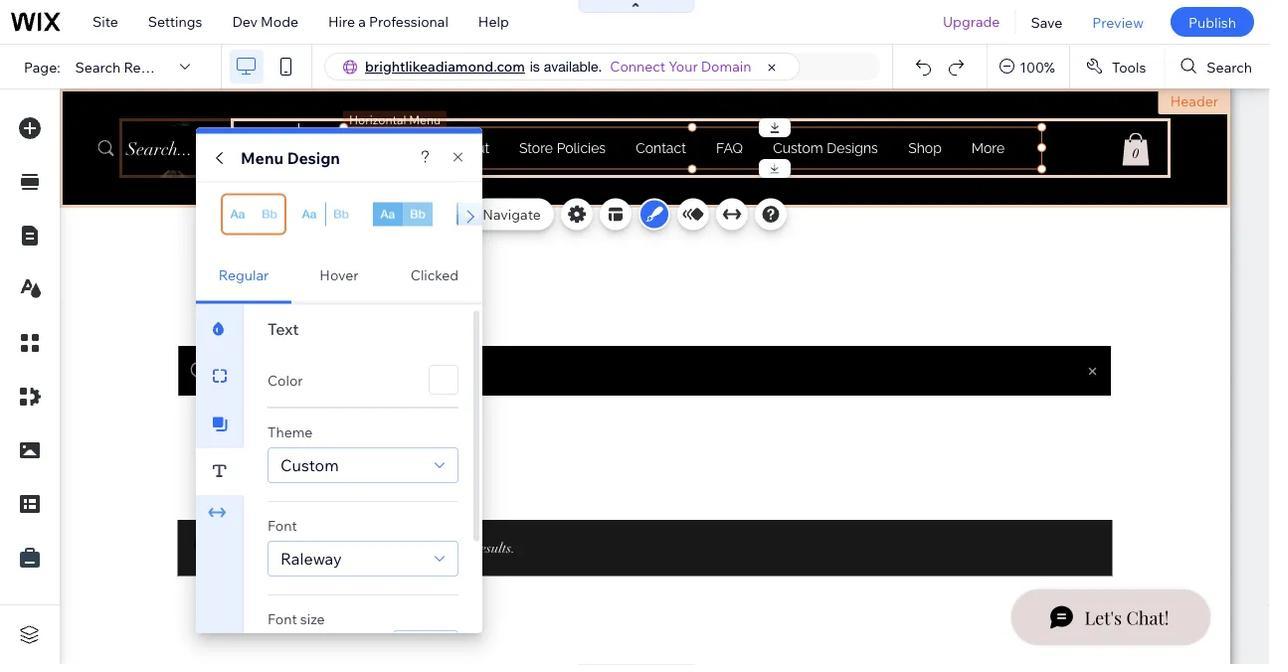 Task type: describe. For each thing, give the bounding box(es) containing it.
regular
[[219, 267, 269, 284]]

save
[[1031, 13, 1063, 31]]

font for font
[[268, 517, 297, 534]]

raleway
[[280, 548, 342, 568]]

settings
[[148, 13, 202, 30]]

header
[[1170, 92, 1218, 110]]

search results
[[75, 58, 171, 75]]

preview
[[1092, 13, 1144, 31]]

1 vertical spatial menu
[[413, 205, 450, 223]]

help
[[478, 13, 509, 30]]

manage
[[357, 205, 410, 223]]

custom
[[280, 455, 339, 475]]

design
[[287, 148, 340, 168]]

results
[[124, 58, 171, 75]]

save button
[[1016, 0, 1077, 44]]

0 vertical spatial menu
[[241, 148, 284, 168]]

column 2
[[237, 180, 290, 194]]

menu design
[[241, 148, 340, 168]]

a
[[358, 13, 366, 30]]

connect
[[610, 58, 666, 75]]

is
[[530, 58, 540, 75]]

professional
[[369, 13, 448, 30]]

hover
[[320, 267, 359, 284]]

site
[[92, 13, 118, 30]]

color
[[268, 371, 303, 388]]

100%
[[1020, 58, 1055, 75]]

clicked
[[411, 267, 459, 284]]

size
[[300, 610, 325, 628]]

publish button
[[1171, 7, 1254, 37]]

search for search results
[[75, 58, 121, 75]]



Task type: vqa. For each thing, say whether or not it's contained in the screenshot.
Background to the top
no



Task type: locate. For each thing, give the bounding box(es) containing it.
0 horizontal spatial search
[[75, 58, 121, 75]]

font for font size
[[268, 610, 297, 628]]

dev
[[232, 13, 258, 30]]

menu right manage in the left of the page
[[413, 205, 450, 223]]

search down publish
[[1207, 58, 1252, 75]]

1 vertical spatial font
[[268, 610, 297, 628]]

0 vertical spatial font
[[268, 517, 297, 534]]

tools button
[[1070, 45, 1164, 89]]

search button
[[1165, 45, 1270, 89]]

available.
[[544, 58, 602, 75]]

2 search from the left
[[1207, 58, 1252, 75]]

dev mode
[[232, 13, 298, 30]]

font up raleway
[[268, 517, 297, 534]]

1 horizontal spatial menu
[[413, 205, 450, 223]]

publish
[[1188, 13, 1236, 31]]

1 search from the left
[[75, 58, 121, 75]]

search
[[75, 58, 121, 75], [1207, 58, 1252, 75]]

brightlikeadiamond.com
[[365, 58, 525, 75]]

is available. connect your domain
[[530, 58, 751, 75]]

column
[[237, 180, 280, 194]]

your
[[669, 58, 698, 75]]

font size
[[268, 610, 325, 628]]

preview button
[[1077, 0, 1159, 44]]

theme
[[268, 423, 313, 441]]

mode
[[261, 13, 298, 30]]

0 horizontal spatial menu
[[241, 148, 284, 168]]

1 horizontal spatial search
[[1207, 58, 1252, 75]]

menu up column 2
[[241, 148, 284, 168]]

font left size at the left bottom
[[268, 610, 297, 628]]

upgrade
[[943, 13, 1000, 30]]

search down the site
[[75, 58, 121, 75]]

hire
[[328, 13, 355, 30]]

2 font from the top
[[268, 610, 297, 628]]

2
[[283, 180, 290, 194]]

domain
[[701, 58, 751, 75]]

1 font from the top
[[268, 517, 297, 534]]

navigate
[[483, 205, 541, 223]]

tools
[[1112, 58, 1146, 75]]

font
[[268, 517, 297, 534], [268, 610, 297, 628]]

search inside "button"
[[1207, 58, 1252, 75]]

100% button
[[988, 45, 1069, 89]]

manage menu
[[357, 205, 450, 223]]

menu
[[241, 148, 284, 168], [413, 205, 450, 223]]

search for search
[[1207, 58, 1252, 75]]

hire a professional
[[328, 13, 448, 30]]

text
[[268, 319, 299, 339]]



